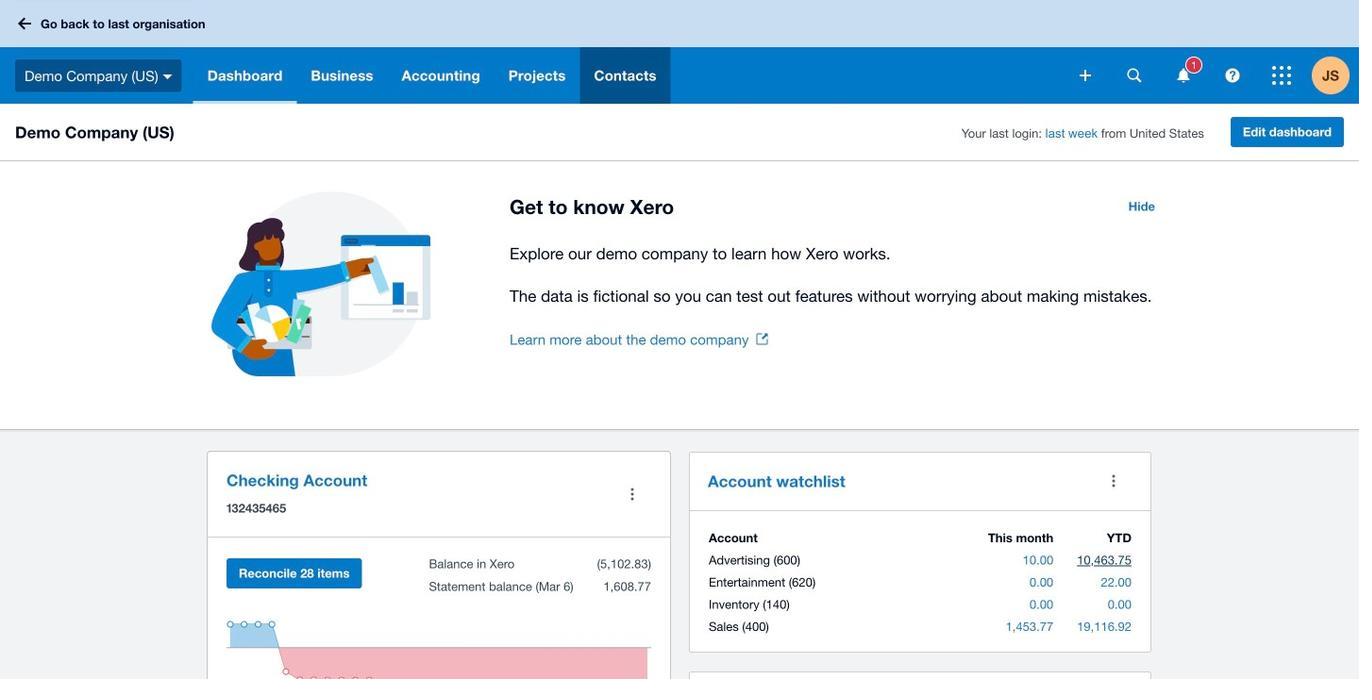 Task type: vqa. For each thing, say whether or not it's contained in the screenshot.
Launch
no



Task type: locate. For each thing, give the bounding box(es) containing it.
0 horizontal spatial svg image
[[18, 17, 31, 30]]

svg image
[[1128, 68, 1142, 83], [1178, 68, 1190, 83], [1080, 70, 1091, 81], [163, 74, 172, 79]]

banner
[[0, 0, 1359, 104]]

2 horizontal spatial svg image
[[1273, 66, 1292, 85]]

svg image
[[18, 17, 31, 30], [1273, 66, 1292, 85], [1226, 68, 1240, 83]]



Task type: describe. For each thing, give the bounding box(es) containing it.
intro banner body element
[[510, 241, 1167, 310]]

1 horizontal spatial svg image
[[1226, 68, 1240, 83]]

manage menu toggle image
[[614, 476, 651, 514]]



